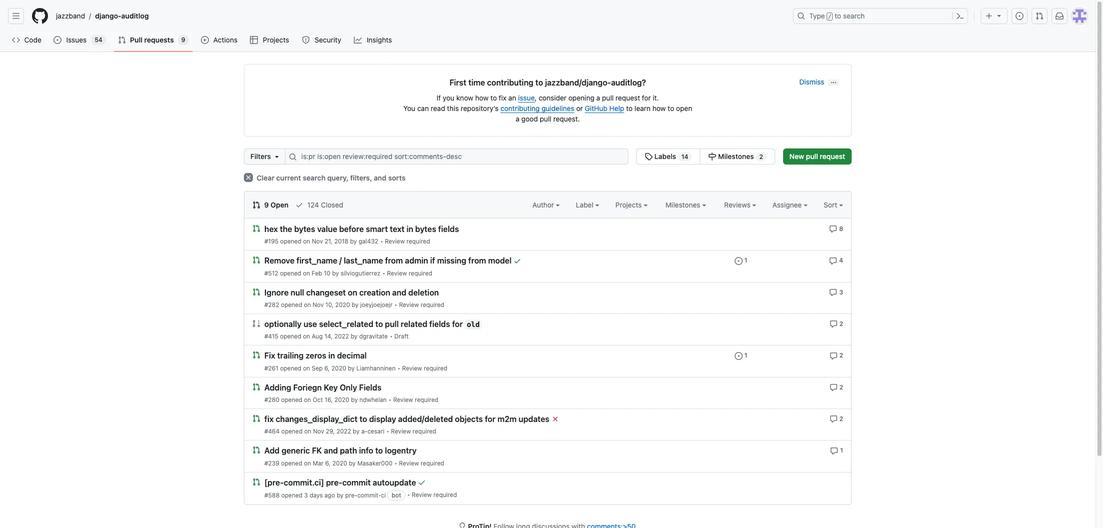 Task type: describe. For each thing, give the bounding box(es) containing it.
16,
[[325, 396, 333, 404]]

open pull request image for ignore null changeset on creation and deletion
[[253, 288, 261, 296]]

ndwhelan link
[[360, 396, 387, 404]]

admin
[[405, 256, 429, 265]]

dgravitate link
[[360, 333, 388, 340]]

reviews button
[[725, 200, 757, 210]]

sort button
[[824, 200, 844, 210]]

• inside hex the bytes value before smart text in bytes fields #195             opened on nov 21, 2018 by gal432 • review required
[[381, 238, 383, 245]]

required inside 'add generic fk and path info to logentry #239             opened on mar 6, 2020 by masaker000 • review required'
[[421, 459, 445, 467]]

issue opened image inside 1 "link"
[[735, 352, 743, 360]]

review down remove first_name / last_name from admin if missing from model
[[387, 269, 407, 277]]

tag image
[[645, 153, 653, 161]]

review required link for gal432
[[385, 238, 430, 245]]

text
[[390, 225, 405, 234]]

play image
[[201, 36, 209, 44]]

jazzband
[[56, 12, 85, 20]]

3 2 link from the top
[[830, 382, 844, 392]]

fields inside hex the bytes value before smart text in bytes fields #195             opened on nov 21, 2018 by gal432 • review required
[[439, 225, 459, 234]]

required down admin
[[409, 269, 433, 277]]

open pull request image for remove first_name / last_name from admin if missing from model
[[253, 256, 261, 264]]

by left the a-
[[353, 428, 360, 435]]

4 2 link from the top
[[830, 414, 844, 423]]

review required link for silviogutierrez
[[387, 269, 433, 277]]

you can read this repository's contributing guidelines or github help
[[404, 104, 625, 113]]

value
[[317, 225, 337, 234]]

aug
[[312, 333, 323, 340]]

added/deleted
[[398, 415, 453, 424]]

to up 'repository's'
[[491, 94, 497, 102]]

learn
[[635, 104, 651, 113]]

shield image
[[302, 36, 310, 44]]

ignore null changeset on creation and deletion link
[[265, 288, 439, 297]]

issue opened image for 1
[[735, 257, 743, 265]]

author button
[[533, 200, 560, 210]]

to inside optionally use select_related to pull related fields for old #415             opened on aug 14, 2022 by dgravitate • draft
[[376, 320, 383, 329]]

0 vertical spatial projects
[[263, 36, 289, 44]]

for inside optionally use select_related to pull related fields for old #415             opened on aug 14, 2022 by dgravitate • draft
[[452, 320, 463, 329]]

fix
[[265, 351, 276, 360]]

pre-commit-ci link
[[345, 492, 386, 499]]

optionally
[[265, 320, 302, 329]]

2020 inside 'ignore null changeset on creation and deletion #282             opened on nov 10, 2020 by joeyjoejoejr • review required'
[[335, 301, 350, 309]]

opened inside 'ignore null changeset on creation and deletion #282             opened on nov 10, 2020 by joeyjoejoejr • review required'
[[281, 301, 302, 309]]

creation
[[360, 288, 391, 297]]

review required link for pre-commit-ci
[[412, 491, 457, 499]]

feb
[[312, 269, 322, 277]]

open pull request element for adding foriegn key only fields
[[253, 382, 261, 391]]

on inside hex the bytes value before smart text in bytes fields #195             opened on nov 21, 2018 by gal432 • review required
[[303, 238, 310, 245]]

on inside 'add generic fk and path info to logentry #239             opened on mar 6, 2020 by masaker000 • review required'
[[304, 459, 311, 467]]

search image
[[289, 153, 297, 161]]

remove first_name / last_name from admin if missing from model link
[[265, 256, 512, 265]]

opened up generic
[[282, 428, 303, 435]]

null
[[291, 288, 304, 297]]

to inside 'add generic fk and path info to logentry #239             opened on mar 6, 2020 by masaker000 • review required'
[[376, 446, 383, 455]]

autoupdate
[[373, 478, 416, 487]]

liamhanninen
[[357, 364, 396, 372]]

1 link for remove first_name / last_name from admin if missing from model
[[735, 256, 748, 265]]

issue element
[[637, 149, 776, 165]]

clear current search query, filters, and sorts
[[255, 174, 406, 182]]

joeyjoejoejr link
[[360, 301, 393, 309]]

filters
[[251, 152, 271, 161]]

draft
[[395, 333, 409, 340]]

review required link for a-cesari
[[391, 428, 437, 435]]

requests
[[144, 36, 174, 44]]

124
[[308, 201, 319, 209]]

review inside hex the bytes value before smart text in bytes fields #195             opened on nov 21, 2018 by gal432 • review required
[[385, 238, 405, 245]]

repository's
[[461, 104, 499, 113]]

review required link for ndwhelan
[[393, 396, 439, 404]]

the
[[280, 225, 292, 234]]

missing
[[437, 256, 467, 265]]

,
[[535, 94, 537, 102]]

fields inside optionally use select_related to pull related fields for old #415             opened on aug 14, 2022 by dgravitate • draft
[[430, 320, 451, 329]]

comment image inside 1 "link"
[[831, 447, 839, 455]]

• inside 'ignore null changeset on creation and deletion #282             opened on nov 10, 2020 by joeyjoejoejr • review required'
[[395, 301, 398, 309]]

x image
[[244, 173, 253, 182]]

opened down commit.ci]
[[281, 492, 303, 499]]

1 for remove first_name / last_name from admin if missing from model
[[745, 257, 748, 264]]

pull requests
[[130, 36, 174, 44]]

liamhanninen link
[[357, 364, 396, 372]]

on left feb
[[303, 269, 310, 277]]

• down the remove first_name / last_name from admin if missing from model link
[[383, 269, 386, 277]]

to learn how to open a good pull request.
[[516, 104, 693, 123]]

#588
[[265, 492, 280, 499]]

required right bot
[[434, 491, 457, 499]]

review required link for masaker000
[[399, 459, 445, 467]]

commit.ci]
[[284, 478, 324, 487]]

code
[[24, 36, 41, 44]]

2022 inside optionally use select_related to pull related fields for old #415             opened on aug 14, 2022 by dgravitate • draft
[[335, 333, 349, 340]]

gal432 link
[[359, 238, 379, 245]]

54
[[95, 36, 103, 44]]

labels 14
[[653, 152, 689, 161]]

remove first_name / last_name from admin if missing from model
[[265, 256, 512, 265]]

#588             opened 3 days ago by pre-commit-ci
[[265, 492, 386, 499]]

an
[[509, 94, 517, 102]]

comment image inside the 3 link
[[830, 289, 838, 297]]

1 vertical spatial pre-
[[345, 492, 358, 499]]

required inside hex the bytes value before smart text in bytes fields #195             opened on nov 21, 2018 by gal432 • review required
[[407, 238, 430, 245]]

by inside 'add generic fk and path info to logentry #239             opened on mar 6, 2020 by masaker000 • review required'
[[349, 459, 356, 467]]

info
[[359, 446, 374, 455]]

2 inside milestones 2
[[760, 153, 764, 161]]

changes_display_dict
[[276, 415, 358, 424]]

how inside "to learn how to open a good pull request."
[[653, 104, 666, 113]]

review required link for liamhanninen
[[402, 364, 448, 372]]

1 vertical spatial 3
[[304, 492, 308, 499]]

1 horizontal spatial 3
[[840, 288, 844, 296]]

zeros
[[306, 351, 327, 360]]

2 vertical spatial nov
[[313, 428, 324, 435]]

triangle down image
[[273, 153, 281, 161]]

first time contributing to jazzband/django-auditlog?
[[450, 78, 647, 87]]

to up the a-
[[360, 415, 367, 424]]

required inside 'fix trailing zeros in decimal #261             opened on sep 6, 2020 by liamhanninen • review required'
[[424, 364, 448, 372]]

filters button
[[244, 149, 286, 165]]

/ for jazzband
[[89, 12, 91, 20]]

1 bytes from the left
[[294, 225, 315, 234]]

open pull request image for add generic fk and path info to logentry
[[253, 446, 261, 454]]

and inside 'add generic fk and path info to logentry #239             opened on mar 6, 2020 by masaker000 • review required'
[[324, 446, 338, 455]]

it.
[[653, 94, 659, 102]]

django-auditlog link
[[91, 8, 153, 24]]

foriegn
[[293, 383, 322, 392]]

before
[[339, 225, 364, 234]]

updates
[[519, 415, 550, 424]]

to up , at the left top of page
[[536, 78, 544, 87]]

2 bytes from the left
[[416, 225, 437, 234]]

type
[[810, 12, 826, 20]]

1 horizontal spatial /
[[340, 256, 342, 265]]

optionally use select_related to pull related fields for old #415             opened on aug 14, 2022 by dgravitate • draft
[[265, 320, 480, 340]]

0 vertical spatial a
[[597, 94, 601, 102]]

adding foriegn key only fields link
[[265, 383, 382, 392]]

open pull request image for fix changes_display_dict to display added/deleted objects for m2m updates
[[253, 415, 261, 423]]

bot
[[392, 492, 402, 499]]

#280
[[265, 396, 280, 404]]

opened inside optionally use select_related to pull related fields for old #415             opened on aug 14, 2022 by dgravitate • draft
[[280, 333, 302, 340]]

fix changes_display_dict to display added/deleted objects for m2m updates link
[[265, 415, 550, 424]]

0 horizontal spatial fix
[[265, 415, 274, 424]]

1 vertical spatial 2022
[[337, 428, 351, 435]]

comment image for optionally use select_related to pull related fields for
[[830, 320, 838, 328]]

trailing
[[277, 351, 304, 360]]

opened inside 'fix trailing zeros in decimal #261             opened on sep 6, 2020 by liamhanninen • review required'
[[280, 364, 302, 372]]

request.
[[554, 115, 580, 123]]

current
[[276, 174, 301, 182]]

1 for fix trailing zeros in decimal
[[745, 352, 748, 359]]

ci
[[381, 492, 386, 499]]

related
[[401, 320, 428, 329]]

or
[[577, 104, 583, 113]]

0 vertical spatial for
[[642, 94, 651, 102]]

#195
[[265, 238, 279, 245]]

...
[[831, 77, 837, 85]]

required down added/deleted
[[413, 428, 437, 435]]

homepage image
[[32, 8, 48, 24]]

open pull request element for add generic fk and path info to logentry
[[253, 446, 261, 454]]

opening
[[569, 94, 595, 102]]

request inside the new pull request link
[[821, 152, 846, 161]]

#239
[[265, 459, 280, 467]]

if
[[437, 94, 441, 102]]

security
[[315, 36, 341, 44]]

last_name
[[344, 256, 383, 265]]

list containing jazzband
[[52, 8, 788, 24]]

opened inside adding foriegn key only fields #280             opened on oct 16, 2020 by ndwhelan • review required
[[281, 396, 303, 404]]

pull up github help link
[[603, 94, 614, 102]]

consider
[[539, 94, 567, 102]]

• inside 'add generic fk and path info to logentry #239             opened on mar 6, 2020 by masaker000 • review required'
[[395, 459, 398, 467]]

fix changes_display_dict to display added/deleted objects for m2m updates
[[265, 415, 550, 424]]

and for creation
[[393, 288, 407, 297]]

4
[[840, 257, 844, 264]]

[pre-commit.ci] pre-commit autoupdate
[[265, 478, 416, 487]]

[pre-
[[265, 478, 284, 487]]

on inside adding foriegn key only fields #280             opened on oct 16, 2020 by ndwhelan • review required
[[304, 396, 311, 404]]

review inside 'ignore null changeset on creation and deletion #282             opened on nov 10, 2020 by joeyjoejoejr • review required'
[[399, 301, 419, 309]]

• right bot
[[408, 491, 410, 499]]

issue opened image for issues
[[54, 36, 62, 44]]

by right the ago
[[337, 492, 344, 499]]

masaker000 link
[[358, 459, 393, 467]]

open pull request element for remove first_name / last_name from admin if missing from model
[[253, 256, 261, 264]]

nov inside hex the bytes value before smart text in bytes fields #195             opened on nov 21, 2018 by gal432 • review required
[[312, 238, 323, 245]]

0 vertical spatial how
[[476, 94, 489, 102]]

1 link for fix trailing zeros in decimal
[[735, 351, 748, 360]]

opened inside 'add generic fk and path info to logentry #239             opened on mar 6, 2020 by masaker000 • review required'
[[281, 459, 303, 467]]

projects link
[[246, 33, 294, 48]]

open pull request image for [pre-commit.ci] pre-commit autoupdate
[[253, 478, 261, 486]]

11 / 11 checks ok image
[[418, 479, 426, 487]]

21,
[[325, 238, 333, 245]]



Task type: locate. For each thing, give the bounding box(es) containing it.
open pull request element for hex the bytes value before smart text in bytes fields
[[253, 224, 261, 233]]

reviews
[[725, 201, 753, 209]]

light bulb image
[[458, 523, 466, 528]]

0 vertical spatial milestones
[[719, 152, 755, 161]]

in right 'text'
[[407, 225, 414, 234]]

in right zeros
[[329, 351, 335, 360]]

9 left play icon
[[181, 36, 185, 44]]

1
[[745, 257, 748, 264], [745, 352, 748, 359], [841, 447, 844, 454]]

issues
[[66, 36, 87, 44]]

0 horizontal spatial bytes
[[294, 225, 315, 234]]

0 vertical spatial 6,
[[325, 364, 330, 372]]

add generic fk and path info to logentry #239             opened on mar 6, 2020 by masaker000 • review required
[[265, 446, 445, 467]]

to right type
[[835, 12, 842, 20]]

1 horizontal spatial issue opened image
[[1016, 12, 1024, 20]]

opened down optionally
[[280, 333, 302, 340]]

1 horizontal spatial a
[[597, 94, 601, 102]]

cesari
[[368, 428, 385, 435]]

Issues search field
[[285, 149, 629, 165]]

0 vertical spatial 2022
[[335, 333, 349, 340]]

to up dgravitate link
[[376, 320, 383, 329]]

6, right sep
[[325, 364, 330, 372]]

by down only
[[351, 396, 358, 404]]

opened down adding on the bottom of page
[[281, 396, 303, 404]]

• left draft
[[390, 333, 393, 340]]

2020 inside 'fix trailing zeros in decimal #261             opened on sep 6, 2020 by liamhanninen • review required'
[[332, 364, 346, 372]]

• down smart at the left of page
[[381, 238, 383, 245]]

review down logentry
[[399, 459, 419, 467]]

0 horizontal spatial 3
[[304, 492, 308, 499]]

how up 'repository's'
[[476, 94, 489, 102]]

pull
[[603, 94, 614, 102], [540, 115, 552, 123], [807, 152, 819, 161], [385, 320, 399, 329]]

6, inside 'fix trailing zeros in decimal #261             opened on sep 6, 2020 by liamhanninen • review required'
[[325, 364, 330, 372]]

and inside 'ignore null changeset on creation and deletion #282             opened on nov 10, 2020 by joeyjoejoejr • review required'
[[393, 288, 407, 297]]

comment image
[[830, 289, 838, 297], [830, 352, 838, 360], [830, 415, 838, 423], [831, 447, 839, 455]]

silviogutierrez
[[341, 269, 381, 277]]

search
[[844, 12, 865, 20], [303, 174, 326, 182]]

security link
[[298, 33, 346, 48]]

decimal
[[337, 351, 367, 360]]

issue opened image
[[1016, 12, 1024, 20], [735, 352, 743, 360]]

fix left an
[[499, 94, 507, 102]]

9 for 9 open
[[264, 201, 269, 209]]

/ inside the type / to search
[[829, 13, 832, 20]]

2 comment image from the top
[[830, 257, 838, 265]]

by right "10"
[[332, 269, 339, 277]]

pull inside the new pull request link
[[807, 152, 819, 161]]

ignore null changeset on creation and deletion #282             opened on nov 10, 2020 by joeyjoejoejr • review required
[[265, 288, 445, 309]]

1 horizontal spatial request
[[821, 152, 846, 161]]

filters,
[[351, 174, 372, 182]]

milestones
[[719, 152, 755, 161], [666, 201, 703, 209]]

6, inside 'add generic fk and path info to logentry #239             opened on mar 6, 2020 by masaker000 • review required'
[[326, 459, 331, 467]]

draft pull request element
[[253, 319, 261, 328]]

2020
[[335, 301, 350, 309], [332, 364, 346, 372], [335, 396, 350, 404], [333, 459, 347, 467]]

add generic fk and path info to logentry link
[[265, 446, 417, 455]]

None search field
[[244, 149, 776, 165]]

8 / 8 checks ok image
[[514, 257, 522, 265]]

1 vertical spatial milestones
[[666, 201, 703, 209]]

on left aug at the left bottom of the page
[[303, 333, 310, 340]]

0 vertical spatial issue opened image
[[54, 36, 62, 44]]

1 horizontal spatial issue opened image
[[735, 257, 743, 265]]

hex the bytes value before smart text in bytes fields #195             opened on nov 21, 2018 by gal432 • review required
[[265, 225, 459, 245]]

2020 inside 'add generic fk and path info to logentry #239             opened on mar 6, 2020 by masaker000 • review required'
[[333, 459, 347, 467]]

3 down 4
[[840, 288, 844, 296]]

2 vertical spatial 1
[[841, 447, 844, 454]]

1 open pull request image from the top
[[253, 225, 261, 233]]

on left mar
[[304, 459, 311, 467]]

comment image
[[830, 225, 838, 233], [830, 257, 838, 265], [830, 320, 838, 328], [830, 384, 838, 392]]

1 horizontal spatial milestones
[[719, 152, 755, 161]]

milestones down 14
[[666, 201, 703, 209]]

1 vertical spatial git pull request image
[[253, 201, 261, 209]]

joeyjoejoejr
[[360, 301, 393, 309]]

0 horizontal spatial for
[[452, 320, 463, 329]]

• inside 'fix trailing zeros in decimal #261             opened on sep 6, 2020 by liamhanninen • review required'
[[398, 364, 401, 372]]

and right fk
[[324, 446, 338, 455]]

review inside adding foriegn key only fields #280             opened on oct 16, 2020 by ndwhelan • review required
[[393, 396, 414, 404]]

0 vertical spatial 1 link
[[735, 256, 748, 265]]

can
[[418, 104, 429, 113]]

for left it.
[[642, 94, 651, 102]]

2022
[[335, 333, 349, 340], [337, 428, 351, 435]]

1 horizontal spatial how
[[653, 104, 666, 113]]

1 vertical spatial and
[[393, 288, 407, 297]]

5 open pull request element from the top
[[253, 382, 261, 391]]

in inside hex the bytes value before smart text in bytes fields #195             opened on nov 21, 2018 by gal432 • review required
[[407, 225, 414, 234]]

• right 'cesari'
[[387, 428, 390, 435]]

0 vertical spatial fix
[[499, 94, 507, 102]]

masaker000
[[358, 459, 393, 467]]

on down #512             opened on feb 10 by silviogutierrez • review required
[[348, 288, 358, 297]]

open pull request image
[[253, 256, 261, 264], [253, 383, 261, 391]]

1 horizontal spatial in
[[407, 225, 414, 234]]

0 vertical spatial in
[[407, 225, 414, 234]]

clear current search query, filters, and sorts link
[[244, 173, 406, 182]]

issue link
[[518, 94, 535, 102]]

comment image inside 4 link
[[830, 257, 838, 265]]

on inside 'fix trailing zeros in decimal #261             opened on sep 6, 2020 by liamhanninen • review required'
[[303, 364, 310, 372]]

changeset
[[306, 288, 346, 297]]

to right help
[[627, 104, 633, 113]]

2022 right the 29, on the left bottom of page
[[337, 428, 351, 435]]

for
[[642, 94, 651, 102], [452, 320, 463, 329], [485, 415, 496, 424]]

1 vertical spatial search
[[303, 174, 326, 182]]

github help link
[[585, 104, 625, 113]]

to left 'open'
[[668, 104, 675, 113]]

1 vertical spatial in
[[329, 351, 335, 360]]

open pull request image for hex the bytes value before smart text in bytes fields
[[253, 225, 261, 233]]

9 left open
[[264, 201, 269, 209]]

review up fix changes_display_dict to display added/deleted objects for m2m updates link
[[393, 396, 414, 404]]

opened down remove
[[280, 269, 301, 277]]

open pull request element for fix trailing zeros in decimal
[[253, 351, 261, 359]]

commit-
[[358, 492, 381, 499]]

review required link up fix changes_display_dict to display added/deleted objects for m2m updates link
[[393, 396, 439, 404]]

1 horizontal spatial for
[[485, 415, 496, 424]]

by inside 'fix trailing zeros in decimal #261             opened on sep 6, 2020 by liamhanninen • review required'
[[348, 364, 355, 372]]

open pull request element for ignore null changeset on creation and deletion
[[253, 287, 261, 296]]

by inside 'ignore null changeset on creation and deletion #282             opened on nov 10, 2020 by joeyjoejoejr • review required'
[[352, 301, 359, 309]]

1 comment image from the top
[[830, 225, 838, 233]]

• right ndwhelan link
[[389, 396, 392, 404]]

mar
[[313, 459, 324, 467]]

9 for 9
[[181, 36, 185, 44]]

and left sorts
[[374, 174, 387, 182]]

fix up #464
[[265, 415, 274, 424]]

1 vertical spatial issue opened image
[[735, 352, 743, 360]]

pre- up the ago
[[326, 478, 343, 487]]

a up 'github'
[[597, 94, 601, 102]]

4 comment image from the top
[[830, 384, 838, 392]]

contributing up an
[[487, 78, 534, 87]]

1 horizontal spatial and
[[374, 174, 387, 182]]

by inside hex the bytes value before smart text in bytes fields #195             opened on nov 21, 2018 by gal432 • review required
[[350, 238, 357, 245]]

1 vertical spatial for
[[452, 320, 463, 329]]

1 vertical spatial 1 link
[[735, 351, 748, 360]]

open pull request element for [pre-commit.ci] pre-commit autoupdate
[[253, 477, 261, 486]]

fk
[[312, 446, 322, 455]]

1 vertical spatial request
[[821, 152, 846, 161]]

/ inside jazzband / django-auditlog
[[89, 12, 91, 20]]

0 vertical spatial 9
[[181, 36, 185, 44]]

Search all issues text field
[[285, 149, 629, 165]]

check image
[[296, 201, 304, 209]]

if
[[430, 256, 436, 265]]

new
[[790, 152, 805, 161]]

6 open pull request element from the top
[[253, 414, 261, 423]]

#512             opened on feb 10 by silviogutierrez • review required
[[265, 269, 433, 277]]

contributing
[[487, 78, 534, 87], [501, 104, 540, 113]]

• right liamhanninen
[[398, 364, 401, 372]]

/ right type
[[829, 13, 832, 20]]

fix trailing zeros in decimal link
[[265, 351, 367, 360]]

1 horizontal spatial 9
[[264, 201, 269, 209]]

ago
[[325, 492, 335, 499]]

open pull request image
[[253, 225, 261, 233], [253, 288, 261, 296], [253, 351, 261, 359], [253, 415, 261, 423], [253, 446, 261, 454], [253, 478, 261, 486]]

ndwhelan
[[360, 396, 387, 404]]

• inside optionally use select_related to pull related fields for old #415             opened on aug 14, 2022 by dgravitate • draft
[[390, 333, 393, 340]]

nov left 10,
[[313, 301, 324, 309]]

milestones button
[[666, 200, 707, 210]]

4 open pull request image from the top
[[253, 415, 261, 423]]

2 from from the left
[[469, 256, 487, 265]]

2 open pull request image from the top
[[253, 288, 261, 296]]

required up added/deleted
[[415, 396, 439, 404]]

a inside "to learn how to open a good pull request."
[[516, 115, 520, 123]]

review inside 'fix trailing zeros in decimal #261             opened on sep 6, 2020 by liamhanninen • review required'
[[402, 364, 422, 372]]

graph image
[[354, 36, 362, 44]]

ignore
[[265, 288, 289, 297]]

review required link down fix changes_display_dict to display added/deleted objects for m2m updates
[[391, 428, 437, 435]]

2 vertical spatial 1 link
[[831, 446, 844, 455]]

label
[[576, 201, 596, 209]]

display
[[369, 415, 396, 424]]

triangle down image
[[996, 12, 1004, 20]]

0 horizontal spatial milestones
[[666, 201, 703, 209]]

how
[[476, 94, 489, 102], [653, 104, 666, 113]]

0 horizontal spatial issue opened image
[[735, 352, 743, 360]]

auditlog?
[[612, 78, 647, 87]]

0 horizontal spatial request
[[616, 94, 641, 102]]

milestones 2
[[717, 152, 764, 161]]

open pull request element for fix changes_display_dict to display added/deleted objects for m2m updates
[[253, 414, 261, 423]]

0 horizontal spatial a
[[516, 115, 520, 123]]

list
[[52, 8, 788, 24]]

issue opened image
[[54, 36, 62, 44], [735, 257, 743, 265]]

1 vertical spatial 1
[[745, 352, 748, 359]]

0 vertical spatial 1
[[745, 257, 748, 264]]

open pull request image for adding foriegn key only fields
[[253, 383, 261, 391]]

1 vertical spatial issue opened image
[[735, 257, 743, 265]]

2 2 link from the top
[[830, 351, 844, 360]]

pull inside "to learn how to open a good pull request."
[[540, 115, 552, 123]]

1 2 link from the top
[[830, 319, 844, 328]]

projects
[[263, 36, 289, 44], [616, 201, 644, 209]]

select_related
[[319, 320, 374, 329]]

0 vertical spatial request
[[616, 94, 641, 102]]

6, right mar
[[326, 459, 331, 467]]

nov left 21,
[[312, 238, 323, 245]]

by
[[350, 238, 357, 245], [332, 269, 339, 277], [352, 301, 359, 309], [351, 333, 358, 340], [348, 364, 355, 372], [351, 396, 358, 404], [353, 428, 360, 435], [349, 459, 356, 467], [337, 492, 344, 499]]

2 open pull request image from the top
[[253, 383, 261, 391]]

9 open
[[263, 201, 289, 209]]

• right 'joeyjoejoejr' link
[[395, 301, 398, 309]]

8 open pull request element from the top
[[253, 477, 261, 486]]

5 open pull request image from the top
[[253, 446, 261, 454]]

14
[[682, 153, 689, 161]]

1 / 6 checks ok image
[[552, 415, 560, 423]]

review required link down 11 / 11 checks ok image
[[412, 491, 457, 499]]

•
[[381, 238, 383, 245], [383, 269, 386, 277], [395, 301, 398, 309], [390, 333, 393, 340], [398, 364, 401, 372], [389, 396, 392, 404], [387, 428, 390, 435], [395, 459, 398, 467], [408, 491, 410, 499]]

by inside adding foriegn key only fields #280             opened on oct 16, 2020 by ndwhelan • review required
[[351, 396, 358, 404]]

pull down contributing guidelines link
[[540, 115, 552, 123]]

command palette image
[[957, 12, 965, 20]]

sep
[[312, 364, 323, 372]]

0 vertical spatial git pull request image
[[1036, 12, 1044, 20]]

github
[[585, 104, 608, 113]]

to
[[835, 12, 842, 20], [536, 78, 544, 87], [491, 94, 497, 102], [627, 104, 633, 113], [668, 104, 675, 113], [376, 320, 383, 329], [360, 415, 367, 424], [376, 446, 383, 455]]

by down decimal
[[348, 364, 355, 372]]

request up help
[[616, 94, 641, 102]]

code image
[[12, 36, 20, 44]]

• review required
[[408, 491, 457, 499]]

2 horizontal spatial and
[[393, 288, 407, 297]]

pull up draft 'link'
[[385, 320, 399, 329]]

by down select_related
[[351, 333, 358, 340]]

sort
[[824, 201, 838, 209]]

open pull request image for fix trailing zeros in decimal
[[253, 351, 261, 359]]

opened down trailing
[[280, 364, 302, 372]]

from left model
[[469, 256, 487, 265]]

1 vertical spatial fields
[[430, 320, 451, 329]]

milestones inside popup button
[[666, 201, 703, 209]]

only
[[340, 383, 357, 392]]

2 horizontal spatial for
[[642, 94, 651, 102]]

1 vertical spatial projects
[[616, 201, 644, 209]]

1 vertical spatial fix
[[265, 415, 274, 424]]

author
[[533, 201, 556, 209]]

1 vertical spatial nov
[[313, 301, 324, 309]]

2020 right the 16, at the bottom of the page
[[335, 396, 350, 404]]

1 vertical spatial a
[[516, 115, 520, 123]]

1 vertical spatial open pull request image
[[253, 383, 261, 391]]

0 horizontal spatial how
[[476, 94, 489, 102]]

2020 inside adding foriegn key only fields #280             opened on oct 16, 2020 by ndwhelan • review required
[[335, 396, 350, 404]]

review required link for joeyjoejoejr
[[399, 301, 445, 309]]

2 open pull request element from the top
[[253, 256, 261, 264]]

nov inside 'ignore null changeset on creation and deletion #282             opened on nov 10, 2020 by joeyjoejoejr • review required'
[[313, 301, 324, 309]]

milestones right milestone image
[[719, 152, 755, 161]]

1 horizontal spatial projects
[[616, 201, 644, 209]]

by down path
[[349, 459, 356, 467]]

0 vertical spatial open pull request image
[[253, 256, 261, 264]]

open pull request image left adding on the bottom of page
[[253, 383, 261, 391]]

6,
[[325, 364, 330, 372], [326, 459, 331, 467]]

git pull request image inside the 9 open link
[[253, 201, 261, 209]]

review down draft
[[402, 364, 422, 372]]

on inside optionally use select_related to pull related fields for old #415             opened on aug 14, 2022 by dgravitate • draft
[[303, 333, 310, 340]]

how down it.
[[653, 104, 666, 113]]

you
[[404, 104, 416, 113]]

bytes
[[294, 225, 315, 234], [416, 225, 437, 234]]

/ for type
[[829, 13, 832, 20]]

1 horizontal spatial fix
[[499, 94, 507, 102]]

0 vertical spatial 3
[[840, 288, 844, 296]]

0 horizontal spatial from
[[385, 256, 403, 265]]

7 open pull request element from the top
[[253, 446, 261, 454]]

in inside 'fix trailing zeros in decimal #261             opened on sep 6, 2020 by liamhanninen • review required'
[[329, 351, 335, 360]]

for left old
[[452, 320, 463, 329]]

0 horizontal spatial search
[[303, 174, 326, 182]]

django-
[[95, 12, 121, 20]]

draft pull request image
[[253, 320, 261, 328]]

0 horizontal spatial issue opened image
[[54, 36, 62, 44]]

review required link down admin
[[387, 269, 433, 277]]

table image
[[250, 36, 258, 44]]

review required link down draft
[[402, 364, 448, 372]]

open pull request element
[[253, 224, 261, 233], [253, 256, 261, 264], [253, 287, 261, 296], [253, 351, 261, 359], [253, 382, 261, 391], [253, 414, 261, 423], [253, 446, 261, 454], [253, 477, 261, 486]]

1 horizontal spatial bytes
[[416, 225, 437, 234]]

0 horizontal spatial and
[[324, 446, 338, 455]]

0 vertical spatial and
[[374, 174, 387, 182]]

git pull request image left 9 open
[[253, 201, 261, 209]]

and for filters,
[[374, 174, 387, 182]]

review down 11 / 11 checks ok image
[[412, 491, 432, 499]]

code link
[[8, 33, 46, 48]]

0 horizontal spatial git pull request image
[[253, 201, 261, 209]]

0 horizontal spatial pre-
[[326, 478, 343, 487]]

to up masaker000 link
[[376, 446, 383, 455]]

review inside 'add generic fk and path info to logentry #239             opened on mar 6, 2020 by masaker000 • review required'
[[399, 459, 419, 467]]

review required link down 'text'
[[385, 238, 430, 245]]

1 vertical spatial how
[[653, 104, 666, 113]]

/
[[89, 12, 91, 20], [829, 13, 832, 20], [340, 256, 342, 265]]

logentry
[[385, 446, 417, 455]]

1 vertical spatial contributing
[[501, 104, 540, 113]]

124 closed
[[306, 201, 344, 209]]

1 vertical spatial 9
[[264, 201, 269, 209]]

2 vertical spatial and
[[324, 446, 338, 455]]

git pull request image
[[118, 36, 126, 44]]

review down fix changes_display_dict to display added/deleted objects for m2m updates link
[[391, 428, 411, 435]]

actions
[[214, 36, 238, 44]]

1 open pull request image from the top
[[253, 256, 261, 264]]

• inside adding foriegn key only fields #280             opened on oct 16, 2020 by ndwhelan • review required
[[389, 396, 392, 404]]

fields up missing
[[439, 225, 459, 234]]

read
[[431, 104, 446, 113]]

review required link up 11 / 11 checks ok image
[[399, 459, 445, 467]]

4 open pull request element from the top
[[253, 351, 261, 359]]

0 vertical spatial pre-
[[326, 478, 343, 487]]

milestone image
[[709, 153, 717, 161]]

git pull request image
[[1036, 12, 1044, 20], [253, 201, 261, 209]]

good
[[522, 115, 538, 123]]

nov left the 29, on the left bottom of page
[[313, 428, 324, 435]]

6 open pull request image from the top
[[253, 478, 261, 486]]

first_name
[[297, 256, 338, 265]]

request right new
[[821, 152, 846, 161]]

0 horizontal spatial projects
[[263, 36, 289, 44]]

1 horizontal spatial git pull request image
[[1036, 12, 1044, 20]]

0 vertical spatial issue opened image
[[1016, 12, 1024, 20]]

none search field containing filters
[[244, 149, 776, 165]]

1 horizontal spatial pre-
[[345, 492, 358, 499]]

on left sep
[[303, 364, 310, 372]]

0 horizontal spatial in
[[329, 351, 335, 360]]

pull right new
[[807, 152, 819, 161]]

contributing guidelines link
[[501, 104, 575, 113]]

1 from from the left
[[385, 256, 403, 265]]

search left query,
[[303, 174, 326, 182]]

and left deletion
[[393, 288, 407, 297]]

2 vertical spatial for
[[485, 415, 496, 424]]

m2m
[[498, 415, 517, 424]]

projects right table icon
[[263, 36, 289, 44]]

0 vertical spatial contributing
[[487, 78, 534, 87]]

required up 11 / 11 checks ok image
[[421, 459, 445, 467]]

0 horizontal spatial 9
[[181, 36, 185, 44]]

on up first_name
[[303, 238, 310, 245]]

1 horizontal spatial search
[[844, 12, 865, 20]]

plus image
[[986, 12, 994, 20]]

contributing down issue link at top left
[[501, 104, 540, 113]]

2 horizontal spatial /
[[829, 13, 832, 20]]

by down ignore null changeset on creation and deletion link
[[352, 301, 359, 309]]

fields right related
[[430, 320, 451, 329]]

required inside 'ignore null changeset on creation and deletion #282             opened on nov 10, 2020 by joeyjoejoejr • review required'
[[421, 301, 445, 309]]

comment image for remove first_name / last_name from admin if missing from model
[[830, 257, 838, 265]]

a-
[[362, 428, 368, 435]]

required inside adding foriegn key only fields #280             opened on oct 16, 2020 by ndwhelan • review required
[[415, 396, 439, 404]]

3 comment image from the top
[[830, 320, 838, 328]]

comment image for hex the bytes value before smart text in bytes fields
[[830, 225, 838, 233]]

milestones for milestones
[[666, 201, 703, 209]]

0 vertical spatial nov
[[312, 238, 323, 245]]

10,
[[326, 301, 334, 309]]

review
[[385, 238, 405, 245], [387, 269, 407, 277], [399, 301, 419, 309], [402, 364, 422, 372], [393, 396, 414, 404], [391, 428, 411, 435], [399, 459, 419, 467], [412, 491, 432, 499]]

/ left the django-
[[89, 12, 91, 20]]

3 left days
[[304, 492, 308, 499]]

commit
[[343, 478, 371, 487]]

0 horizontal spatial /
[[89, 12, 91, 20]]

projects inside popup button
[[616, 201, 644, 209]]

bytes right the
[[294, 225, 315, 234]]

fix
[[499, 94, 507, 102], [265, 415, 274, 424]]

1 vertical spatial 6,
[[326, 459, 331, 467]]

notifications image
[[1056, 12, 1064, 20]]

0 vertical spatial search
[[844, 12, 865, 20]]

by inside optionally use select_related to pull related fields for old #415             opened on aug 14, 2022 by dgravitate • draft
[[351, 333, 358, 340]]

from
[[385, 256, 403, 265], [469, 256, 487, 265]]

3 open pull request image from the top
[[253, 351, 261, 359]]

opened inside hex the bytes value before smart text in bytes fields #195             opened on nov 21, 2018 by gal432 • review required
[[280, 238, 302, 245]]

comment image inside "8" 'link'
[[830, 225, 838, 233]]

on down changes_display_dict
[[304, 428, 312, 435]]

pull inside optionally use select_related to pull related fields for old #415             opened on aug 14, 2022 by dgravitate • draft
[[385, 320, 399, 329]]

2020 down add generic fk and path info to logentry link
[[333, 459, 347, 467]]

1 horizontal spatial from
[[469, 256, 487, 265]]

on down null
[[304, 301, 311, 309]]

days
[[310, 492, 323, 499]]

jazzband/django-
[[546, 78, 612, 87]]

adding
[[265, 383, 291, 392]]

review down 'text'
[[385, 238, 405, 245]]

#415
[[265, 333, 279, 340]]

29,
[[326, 428, 335, 435]]

a down you can read this repository's contributing guidelines or github help
[[516, 115, 520, 123]]

open pull request image left remove
[[253, 256, 261, 264]]

milestones inside 'issue' element
[[719, 152, 755, 161]]

auditlog
[[121, 12, 149, 20]]

1 open pull request element from the top
[[253, 224, 261, 233]]

remove
[[265, 256, 295, 265]]

3 open pull request element from the top
[[253, 287, 261, 296]]

jazzband / django-auditlog
[[56, 12, 149, 20]]

milestones for milestones 2
[[719, 152, 755, 161]]

#261
[[265, 364, 279, 372]]

first
[[450, 78, 467, 87]]

for left m2m
[[485, 415, 496, 424]]

0 vertical spatial fields
[[439, 225, 459, 234]]

key
[[324, 383, 338, 392]]

opened down null
[[281, 301, 302, 309]]

deletion
[[409, 288, 439, 297]]



Task type: vqa. For each thing, say whether or not it's contained in the screenshot.
Terms link
no



